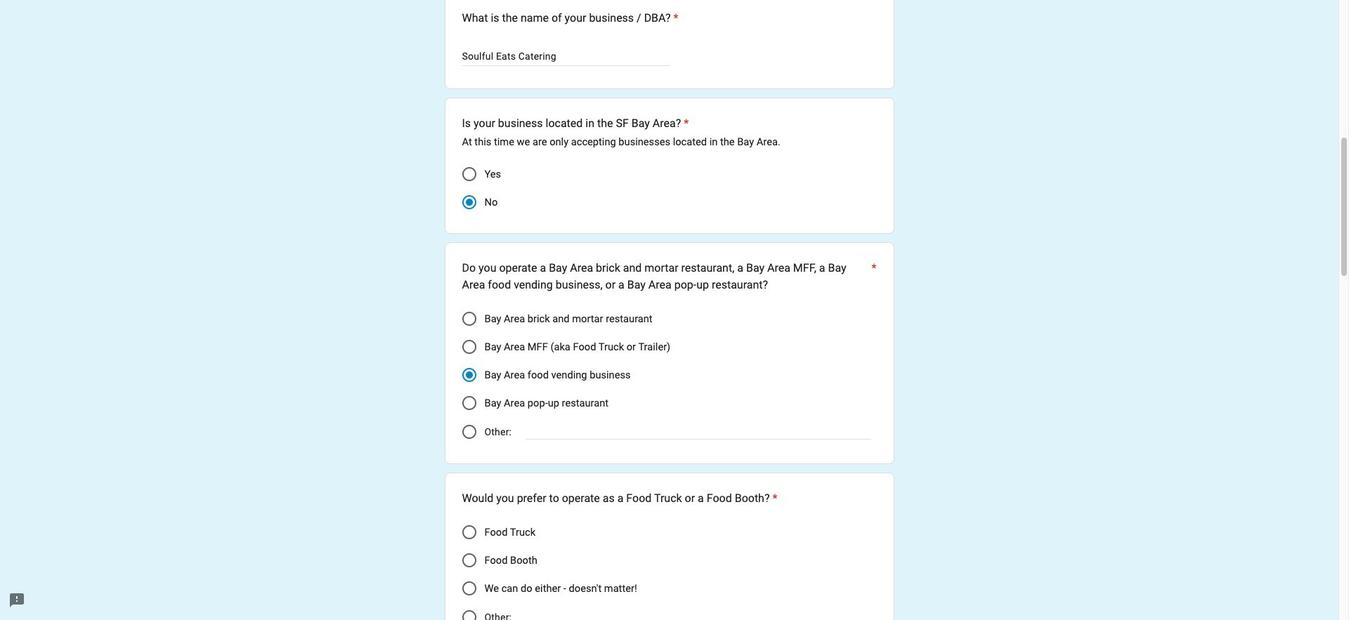 Task type: locate. For each thing, give the bounding box(es) containing it.
required question element
[[671, 10, 679, 27], [681, 115, 689, 132], [869, 260, 877, 294], [770, 491, 778, 508]]

Food Truck radio
[[462, 526, 476, 540]]

food truck image
[[462, 526, 476, 540]]

yes image
[[462, 167, 476, 182]]

required question element for fourth heading
[[770, 491, 778, 508]]

Bay Area MFF (aka Food Truck or Trailer) radio
[[462, 340, 476, 354]]

heading
[[462, 10, 679, 27], [462, 115, 780, 132], [462, 260, 877, 294], [462, 491, 778, 508]]

bay area pop-up restaurant image
[[462, 397, 476, 411]]

1 heading from the top
[[462, 10, 679, 27]]

None radio
[[462, 425, 476, 439], [462, 611, 476, 620], [462, 425, 476, 439], [462, 611, 476, 620]]

Bay Area food vending business radio
[[462, 368, 476, 382]]

None text field
[[462, 48, 669, 65]]

Food Booth radio
[[462, 554, 476, 568]]

required question element for third heading from the top of the page
[[869, 260, 877, 294]]

Bay Area brick and mortar restaurant radio
[[462, 312, 476, 326]]



Task type: vqa. For each thing, say whether or not it's contained in the screenshot.
The Food Truck image at the bottom of page
yes



Task type: describe. For each thing, give the bounding box(es) containing it.
no image
[[466, 199, 473, 206]]

bay area food vending business image
[[466, 372, 473, 379]]

required question element for 1st heading from the top of the page
[[671, 10, 679, 27]]

food booth image
[[462, 554, 476, 568]]

No radio
[[462, 196, 476, 210]]

bay area mff (aka food truck or trailer) image
[[462, 340, 476, 354]]

4 heading from the top
[[462, 491, 778, 508]]

required question element for 2nd heading from the top
[[681, 115, 689, 132]]

Yes radio
[[462, 167, 476, 182]]

report a problem to google image
[[8, 592, 25, 609]]

Bay Area pop-up restaurant radio
[[462, 397, 476, 411]]

3 heading from the top
[[462, 260, 877, 294]]

bay area brick and mortar restaurant image
[[462, 312, 476, 326]]

We can do either - doesn't matter! radio
[[462, 582, 476, 596]]

we can do either - doesn't matter! image
[[462, 582, 476, 596]]

2 heading from the top
[[462, 115, 780, 132]]



